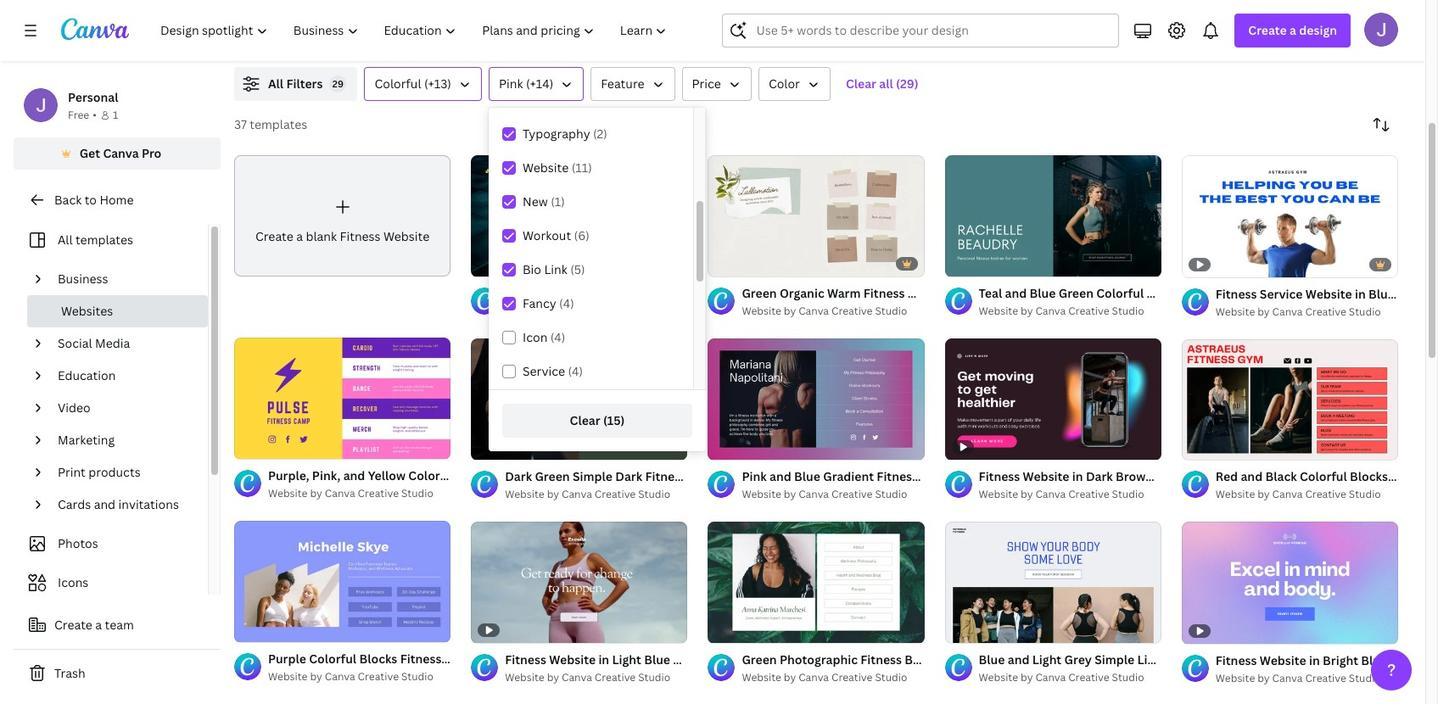 Task type: locate. For each thing, give the bounding box(es) containing it.
(4) right icon
[[551, 329, 566, 345]]

a inside button
[[95, 617, 102, 633]]

creative inside bright yellow and black photographic fitness service website website by canva creative studio
[[595, 304, 636, 318]]

dark green simple dark fitness bio-link website link
[[505, 467, 787, 486]]

and right teal
[[1005, 285, 1027, 301]]

0 vertical spatial website by canva creative studio
[[268, 487, 434, 501]]

and right cards
[[94, 497, 116, 513]]

by inside purple colorful blocks fitness bio-link website website by canva creative studio
[[310, 670, 322, 684]]

colorful
[[375, 76, 421, 92], [1097, 285, 1144, 301], [1300, 469, 1348, 485], [309, 651, 357, 667]]

1 vertical spatial blocks
[[1350, 469, 1389, 485]]

service inside fitness service website in blue and wh website by canva creative studio
[[1260, 286, 1303, 302]]

0 vertical spatial 1
[[113, 108, 118, 122]]

website by canva creative studio link for bright yellow and black photographic fitness service website
[[505, 303, 688, 320]]

blue inside teal and blue green colorful blocks fitness service website website by canva creative studio
[[1030, 285, 1056, 301]]

fitness inside pink and blue gradient fitness bio-link website website by canva creative studio
[[877, 468, 918, 484]]

a inside dropdown button
[[1290, 22, 1297, 38]]

0 vertical spatial in
[[1355, 286, 1366, 302]]

(11)
[[572, 160, 592, 176]]

print products
[[58, 464, 141, 480]]

link inside "green organic warm fitness bio-link website website by canva creative studio"
[[932, 285, 956, 301]]

0 horizontal spatial bright
[[505, 285, 541, 301]]

light left grey
[[1033, 652, 1062, 668]]

2 horizontal spatial in
[[1355, 286, 1366, 302]]

website by canva creative studio link for blue and light grey simple light fitness service website
[[979, 670, 1162, 687]]

0 vertical spatial 1 of 6
[[957, 256, 982, 269]]

None search field
[[723, 14, 1120, 48]]

business
[[58, 271, 108, 287]]

b
[[1436, 469, 1439, 485]]

and down (5)
[[584, 285, 606, 301]]

print
[[58, 464, 86, 480]]

studio inside fitness website in bright blue bright pu website by canva creative studio
[[1349, 671, 1382, 686]]

1 vertical spatial in
[[1073, 469, 1083, 485]]

website by canva creative studio link for fitness website in bright blue bright pu
[[1216, 671, 1399, 687]]

bright inside bright yellow and black photographic fitness service website website by canva creative studio
[[505, 285, 541, 301]]

link inside green photographic fitness bio-link website website by canva creative studio
[[929, 652, 953, 668]]

service
[[768, 285, 811, 301], [1232, 285, 1275, 301], [1260, 286, 1303, 302], [523, 363, 565, 379], [1214, 652, 1257, 668]]

fitness website in bright blue bright pu link
[[1216, 652, 1439, 671]]

trash
[[54, 665, 85, 682]]

red and black colorful blocks fitness b link
[[1216, 468, 1439, 487]]

black right yellow
[[609, 285, 640, 301]]

pink (+14)
[[499, 76, 554, 92]]

2 vertical spatial a
[[95, 617, 102, 633]]

0 vertical spatial a
[[1290, 22, 1297, 38]]

studio inside fitness service website in blue and wh website by canva creative studio
[[1349, 304, 1382, 319]]

create inside dropdown button
[[1249, 22, 1287, 38]]

get
[[79, 145, 100, 161]]

1 horizontal spatial pink
[[742, 468, 767, 484]]

and for pink and blue gradient fitness bio-link website website by canva creative studio
[[770, 468, 792, 484]]

create down icons
[[54, 617, 92, 633]]

0 horizontal spatial dark
[[505, 468, 532, 484]]

2 1 of 6 link from the top
[[945, 522, 1162, 644]]

(4) up clear (15)
[[568, 363, 583, 379]]

warm
[[828, 285, 861, 301]]

0 horizontal spatial blocks
[[359, 651, 398, 667]]

teal and blue green colorful blocks fitness service website website by canva creative studio
[[979, 285, 1325, 318]]

1 for blue
[[957, 623, 962, 636]]

1 vertical spatial clear
[[570, 412, 601, 429]]

to
[[85, 192, 97, 208]]

0 vertical spatial 1 of 6 link
[[945, 155, 1162, 277]]

1 horizontal spatial create
[[255, 228, 293, 244]]

blue and light grey simple light fitness service website link
[[979, 651, 1306, 670]]

of for blue and light grey simple light fitness service website
[[964, 623, 974, 636]]

1 vertical spatial 1 of 6 link
[[945, 522, 1162, 644]]

0 vertical spatial templates
[[250, 116, 307, 132]]

and inside pink and blue gradient fitness bio-link website website by canva creative studio
[[770, 468, 792, 484]]

canva inside fitness website in dark brown neon pink gradients style website by canva creative studio
[[1036, 488, 1066, 502]]

1 vertical spatial (4)
[[551, 329, 566, 345]]

link inside dark green simple dark fitness bio-link website website by canva creative studio
[[713, 468, 737, 484]]

red and black colorful blocks fitness bio-link website image
[[1182, 339, 1399, 461]]

products
[[88, 464, 141, 480]]

a left the "design"
[[1290, 22, 1297, 38]]

fitness inside dark green simple dark fitness bio-link website website by canva creative studio
[[645, 468, 687, 484]]

fitness website templates image
[[1037, 0, 1399, 47], [1037, 0, 1399, 47]]

templates right the 37
[[250, 116, 307, 132]]

fitness inside fitness website in dark brown neon pink gradients style website by canva creative studio
[[979, 469, 1020, 485]]

colorful inside teal and blue green colorful blocks fitness service website website by canva creative studio
[[1097, 285, 1144, 301]]

(4) right the fancy
[[559, 295, 574, 311]]

2 vertical spatial 1
[[957, 623, 962, 636]]

1 light from the left
[[1033, 652, 1062, 668]]

(+13)
[[424, 76, 451, 92]]

pink inside pink and blue gradient fitness bio-link website website by canva creative studio
[[742, 468, 767, 484]]

0 vertical spatial simple
[[573, 468, 613, 484]]

gradients
[[1218, 469, 1274, 485]]

canva inside dark green simple dark fitness bio-link website website by canva creative studio
[[562, 487, 592, 501]]

6
[[976, 256, 982, 269], [976, 623, 982, 636]]

clear for clear (15)
[[570, 412, 601, 429]]

0 horizontal spatial templates
[[75, 232, 133, 248]]

2 horizontal spatial blocks
[[1350, 469, 1389, 485]]

1 vertical spatial 1
[[957, 256, 962, 269]]

1 6 from the top
[[976, 256, 982, 269]]

clear left all in the right of the page
[[846, 76, 877, 92]]

(29)
[[896, 76, 919, 92]]

personal
[[68, 89, 118, 105]]

simple right grey
[[1095, 652, 1135, 668]]

1 vertical spatial simple
[[1095, 652, 1135, 668]]

6 for blue
[[976, 623, 982, 636]]

2 1 of 6 from the top
[[957, 623, 982, 636]]

1 vertical spatial 6
[[976, 623, 982, 636]]

and inside cards and invitations link
[[94, 497, 116, 513]]

2 horizontal spatial create
[[1249, 22, 1287, 38]]

bio- inside "green organic warm fitness bio-link website website by canva creative studio"
[[908, 285, 932, 301]]

colorful inside purple colorful blocks fitness bio-link website website by canva creative studio
[[309, 651, 357, 667]]

canva inside teal and blue green colorful blocks fitness service website website by canva creative studio
[[1036, 304, 1066, 318]]

clear left the (15)
[[570, 412, 601, 429]]

colorful inside button
[[375, 76, 421, 92]]

2 horizontal spatial dark
[[1086, 469, 1113, 485]]

creative
[[595, 304, 636, 318], [832, 304, 873, 318], [1069, 304, 1110, 318], [1306, 304, 1347, 319], [358, 487, 399, 501], [595, 487, 636, 501], [832, 487, 873, 501], [1069, 488, 1110, 502], [1306, 488, 1347, 502], [358, 670, 399, 684], [832, 670, 873, 685], [595, 671, 636, 685], [1069, 671, 1110, 685], [1306, 671, 1347, 686]]

blank
[[306, 228, 337, 244]]

0 horizontal spatial in
[[1073, 469, 1083, 485]]

canva inside purple colorful blocks fitness bio-link website website by canva creative studio
[[325, 670, 355, 684]]

1 of 6
[[957, 256, 982, 269], [957, 623, 982, 636]]

0 horizontal spatial all
[[58, 232, 73, 248]]

website by canva creative studio
[[268, 487, 434, 501], [505, 671, 671, 685]]

create left the "design"
[[1249, 22, 1287, 38]]

and inside teal and blue green colorful blocks fitness service website website by canva creative studio
[[1005, 285, 1027, 301]]

0 vertical spatial 6
[[976, 256, 982, 269]]

1 of 6 for teal
[[957, 256, 982, 269]]

teal and blue green colorful blocks fitness service website image
[[945, 155, 1162, 277]]

1 of 6 link for blue
[[945, 155, 1162, 277]]

green photographic fitness bio-link website image
[[708, 522, 925, 643]]

create left blank
[[255, 228, 293, 244]]

all for all templates
[[58, 232, 73, 248]]

create a blank fitness website link
[[234, 155, 451, 277]]

create a team
[[54, 617, 134, 633]]

and for cards and invitations
[[94, 497, 116, 513]]

blocks
[[1147, 285, 1185, 301], [1350, 469, 1389, 485], [359, 651, 398, 667]]

by inside bright yellow and black photographic fitness service website website by canva creative studio
[[547, 304, 559, 318]]

cards
[[58, 497, 91, 513]]

creative inside green photographic fitness bio-link website website by canva creative studio
[[832, 670, 873, 685]]

2 horizontal spatial a
[[1290, 22, 1297, 38]]

0 horizontal spatial a
[[95, 617, 102, 633]]

0 horizontal spatial clear
[[570, 412, 601, 429]]

1 horizontal spatial black
[[1266, 469, 1297, 485]]

(4) for icon (4)
[[551, 329, 566, 345]]

and left gradient
[[770, 468, 792, 484]]

website by canva creative studio link for fitness service website in blue and wh
[[1216, 303, 1399, 320]]

icon
[[523, 329, 548, 345]]

in inside fitness service website in blue and wh website by canva creative studio
[[1355, 286, 1366, 302]]

1 horizontal spatial bright
[[1323, 653, 1359, 669]]

in for fitness website in bright blue bright pu
[[1310, 653, 1320, 669]]

29
[[333, 77, 344, 90]]

website by canva creative studio link for green photographic fitness bio-link website
[[742, 669, 925, 686]]

a left team
[[95, 617, 102, 633]]

service (4)
[[523, 363, 583, 379]]

0 horizontal spatial photographic
[[643, 285, 721, 301]]

0 horizontal spatial light
[[1033, 652, 1062, 668]]

1 vertical spatial templates
[[75, 232, 133, 248]]

in inside fitness website in bright blue bright pu website by canva creative studio
[[1310, 653, 1320, 669]]

0 vertical spatial clear
[[846, 76, 877, 92]]

0 vertical spatial of
[[964, 256, 974, 269]]

0 vertical spatial photographic
[[643, 285, 721, 301]]

studio inside "green organic warm fitness bio-link website website by canva creative studio"
[[875, 304, 908, 318]]

and inside blue and light grey simple light fitness service website website by canva creative studio
[[1008, 652, 1030, 668]]

icons
[[58, 575, 89, 591]]

bright
[[505, 285, 541, 301], [1323, 653, 1359, 669], [1391, 653, 1426, 669]]

in inside fitness website in dark brown neon pink gradients style website by canva creative studio
[[1073, 469, 1083, 485]]

1 vertical spatial 1 of 6
[[957, 623, 982, 636]]

1 horizontal spatial clear
[[846, 76, 877, 92]]

neon
[[1156, 469, 1187, 485]]

clear all (29) button
[[838, 67, 927, 101]]

blocks inside teal and blue green colorful blocks fitness service website website by canva creative studio
[[1147, 285, 1185, 301]]

1 horizontal spatial dark
[[616, 468, 643, 484]]

social
[[58, 335, 92, 351]]

1 vertical spatial black
[[1266, 469, 1297, 485]]

1 1 of 6 link from the top
[[945, 155, 1162, 277]]

create a blank fitness website element
[[234, 155, 451, 277]]

1 vertical spatial all
[[58, 232, 73, 248]]

creative inside "green organic warm fitness bio-link website website by canva creative studio"
[[832, 304, 873, 318]]

and inside red and black colorful blocks fitness b website by canva creative studio
[[1241, 469, 1263, 485]]

free •
[[68, 108, 97, 122]]

1 horizontal spatial all
[[268, 76, 284, 92]]

fitness
[[340, 228, 381, 244], [724, 285, 765, 301], [864, 285, 905, 301], [1188, 285, 1229, 301], [1216, 286, 1257, 302], [645, 468, 687, 484], [877, 468, 918, 484], [979, 469, 1020, 485], [1391, 469, 1433, 485], [400, 651, 442, 667], [861, 652, 902, 668], [1170, 652, 1211, 668], [1216, 653, 1257, 669]]

teal
[[979, 285, 1003, 301]]

0 horizontal spatial create
[[54, 617, 92, 633]]

1 vertical spatial create
[[255, 228, 293, 244]]

link inside purple colorful blocks fitness bio-link website website by canva creative studio
[[468, 651, 492, 667]]

1 horizontal spatial photographic
[[780, 652, 858, 668]]

by inside fitness website in dark brown neon pink gradients style website by canva creative studio
[[1021, 488, 1033, 502]]

a for design
[[1290, 22, 1297, 38]]

1 vertical spatial photographic
[[780, 652, 858, 668]]

2 vertical spatial in
[[1310, 653, 1320, 669]]

dark green simple dark fitness bio-link website website by canva creative studio
[[505, 468, 787, 501]]

clear all (29)
[[846, 76, 919, 92]]

create for create a design
[[1249, 22, 1287, 38]]

1 horizontal spatial blocks
[[1147, 285, 1185, 301]]

creative inside pink and blue gradient fitness bio-link website website by canva creative studio
[[832, 487, 873, 501]]

a left blank
[[296, 228, 303, 244]]

1 horizontal spatial templates
[[250, 116, 307, 132]]

trash link
[[14, 657, 221, 691]]

studio inside dark green simple dark fitness bio-link website website by canva creative studio
[[638, 487, 671, 501]]

light right grey
[[1138, 652, 1167, 668]]

studio inside bright yellow and black photographic fitness service website website by canva creative studio
[[638, 304, 671, 318]]

studio inside fitness website in dark brown neon pink gradients style website by canva creative studio
[[1112, 488, 1145, 502]]

home
[[100, 192, 134, 208]]

0 vertical spatial black
[[609, 285, 640, 301]]

all down 'back'
[[58, 232, 73, 248]]

(4)
[[559, 295, 574, 311], [551, 329, 566, 345], [568, 363, 583, 379]]

green organic warm fitness bio-link website link
[[742, 284, 1005, 303]]

2 light from the left
[[1138, 652, 1167, 668]]

all templates
[[58, 232, 133, 248]]

Sort by button
[[1365, 108, 1399, 142]]

pro
[[142, 145, 162, 161]]

canva inside bright yellow and black photographic fitness service website website by canva creative studio
[[562, 304, 592, 318]]

2 vertical spatial create
[[54, 617, 92, 633]]

1 vertical spatial a
[[296, 228, 303, 244]]

0 vertical spatial (4)
[[559, 295, 574, 311]]

2 of from the top
[[964, 623, 974, 636]]

dark inside fitness website in dark brown neon pink gradients style website by canva creative studio
[[1086, 469, 1113, 485]]

all
[[268, 76, 284, 92], [58, 232, 73, 248]]

1 of 6 link
[[945, 155, 1162, 277], [945, 522, 1162, 644]]

and right red
[[1241, 469, 1263, 485]]

0 horizontal spatial pink
[[499, 76, 523, 92]]

1 of from the top
[[964, 256, 974, 269]]

0 vertical spatial create
[[1249, 22, 1287, 38]]

blue inside blue and light grey simple light fitness service website website by canva creative studio
[[979, 652, 1005, 668]]

0 horizontal spatial black
[[609, 285, 640, 301]]

service inside blue and light grey simple light fitness service website website by canva creative studio
[[1214, 652, 1257, 668]]

2 horizontal spatial bright
[[1391, 653, 1426, 669]]

fitness website in dark brown neon pink gradients style website by canva creative studio
[[979, 469, 1307, 502]]

fitness inside fitness website in bright blue bright pu website by canva creative studio
[[1216, 653, 1257, 669]]

fitness inside fitness service website in blue and wh website by canva creative studio
[[1216, 286, 1257, 302]]

and left wh
[[1398, 286, 1420, 302]]

back
[[54, 192, 82, 208]]

simple
[[573, 468, 613, 484], [1095, 652, 1135, 668]]

fitness inside blue and light grey simple light fitness service website website by canva creative studio
[[1170, 652, 1211, 668]]

1 horizontal spatial website by canva creative studio
[[505, 671, 671, 685]]

all left filters
[[268, 76, 284, 92]]

1 horizontal spatial simple
[[1095, 652, 1135, 668]]

1 horizontal spatial a
[[296, 228, 303, 244]]

2 vertical spatial (4)
[[568, 363, 583, 379]]

2 vertical spatial blocks
[[359, 651, 398, 667]]

create for create a team
[[54, 617, 92, 633]]

link
[[544, 261, 568, 278], [932, 285, 956, 301], [713, 468, 737, 484], [945, 468, 969, 484], [468, 651, 492, 667], [929, 652, 953, 668]]

and left grey
[[1008, 652, 1030, 668]]

2 horizontal spatial pink
[[1190, 469, 1215, 485]]

simple down clear (15) button
[[573, 468, 613, 484]]

create
[[1249, 22, 1287, 38], [255, 228, 293, 244], [54, 617, 92, 633]]

creative inside fitness service website in blue and wh website by canva creative studio
[[1306, 304, 1347, 319]]

website by canva creative studio link for green organic warm fitness bio-link website
[[742, 303, 925, 320]]

all for all filters
[[268, 76, 284, 92]]

blue inside fitness service website in blue and wh website by canva creative studio
[[1369, 286, 1395, 302]]

1 1 of 6 from the top
[[957, 256, 982, 269]]

website (11)
[[523, 160, 592, 176]]

1
[[113, 108, 118, 122], [957, 256, 962, 269], [957, 623, 962, 636]]

0 horizontal spatial simple
[[573, 468, 613, 484]]

create inside button
[[54, 617, 92, 633]]

studio inside green photographic fitness bio-link website website by canva creative studio
[[875, 670, 908, 685]]

0 vertical spatial all
[[268, 76, 284, 92]]

0 vertical spatial blocks
[[1147, 285, 1185, 301]]

templates down back to home
[[75, 232, 133, 248]]

1 horizontal spatial in
[[1310, 653, 1320, 669]]

1 vertical spatial of
[[964, 623, 974, 636]]

fitness inside purple colorful blocks fitness bio-link website website by canva creative studio
[[400, 651, 442, 667]]

black right red
[[1266, 469, 1297, 485]]

by inside blue and light grey simple light fitness service website website by canva creative studio
[[1021, 671, 1033, 685]]

1 of 6 for blue
[[957, 623, 982, 636]]

green organic warm fitness bio-link website image
[[708, 155, 925, 277]]

1 horizontal spatial light
[[1138, 652, 1167, 668]]

(1)
[[551, 194, 565, 210]]

6 for teal
[[976, 256, 982, 269]]

clear
[[846, 76, 877, 92], [570, 412, 601, 429]]

2 6 from the top
[[976, 623, 982, 636]]

photographic
[[643, 285, 721, 301], [780, 652, 858, 668]]

and for red and black colorful blocks fitness b website by canva creative studio
[[1241, 469, 1263, 485]]



Task type: vqa. For each thing, say whether or not it's contained in the screenshot.
"a" within the Create a design DROPDOWN BUTTON
no



Task type: describe. For each thing, give the bounding box(es) containing it.
by inside red and black colorful blocks fitness b website by canva creative studio
[[1258, 488, 1270, 502]]

filters
[[286, 76, 323, 92]]

cards and invitations
[[58, 497, 179, 513]]

fitness inside bright yellow and black photographic fitness service website website by canva creative studio
[[724, 285, 765, 301]]

pink and blue gradient fitness bio-link website image
[[708, 338, 925, 460]]

video
[[58, 400, 90, 416]]

social media link
[[51, 328, 198, 360]]

blue inside pink and blue gradient fitness bio-link website website by canva creative studio
[[794, 468, 821, 484]]

link inside pink and blue gradient fitness bio-link website website by canva creative studio
[[945, 468, 969, 484]]

dark green simple dark fitness bio-link website image
[[471, 338, 688, 460]]

(5)
[[571, 261, 585, 278]]

creative inside teal and blue green colorful blocks fitness service website website by canva creative studio
[[1069, 304, 1110, 318]]

website inside red and black colorful blocks fitness b website by canva creative studio
[[1216, 488, 1256, 502]]

all
[[880, 76, 894, 92]]

feature
[[601, 76, 645, 92]]

templates for all templates
[[75, 232, 133, 248]]

1 of 6 link for light
[[945, 522, 1162, 644]]

(15)
[[603, 412, 625, 429]]

canva inside red and black colorful blocks fitness b website by canva creative studio
[[1273, 488, 1303, 502]]

team
[[105, 617, 134, 633]]

canva inside blue and light grey simple light fitness service website website by canva creative studio
[[1036, 671, 1066, 685]]

creative inside fitness website in dark brown neon pink gradients style website by canva creative studio
[[1069, 488, 1110, 502]]

bio- inside dark green simple dark fitness bio-link website website by canva creative studio
[[690, 468, 713, 484]]

purple, pink, and yellow colorful blocks fitness bio-link website image
[[234, 338, 451, 460]]

by inside pink and blue gradient fitness bio-link website website by canva creative studio
[[784, 487, 796, 501]]

all templates link
[[24, 224, 198, 256]]

pink inside fitness website in dark brown neon pink gradients style website by canva creative studio
[[1190, 469, 1215, 485]]

green photographic fitness bio-link website website by canva creative studio
[[742, 652, 1002, 685]]

(4) for service (4)
[[568, 363, 583, 379]]

bright yellow and black photographic fitness service website link
[[505, 284, 860, 303]]

pink and blue gradient fitness bio-link website link
[[742, 467, 1018, 486]]

fitness service website in blue and wh website by canva creative studio
[[1216, 286, 1439, 319]]

typography (2)
[[523, 126, 608, 142]]

cards and invitations link
[[51, 489, 198, 521]]

clear (15) button
[[502, 404, 693, 438]]

workout
[[523, 227, 571, 244]]

purple colorful blocks fitness bio-link website image
[[234, 521, 451, 643]]

bio- inside purple colorful blocks fitness bio-link website website by canva creative studio
[[444, 651, 468, 667]]

black inside red and black colorful blocks fitness b website by canva creative studio
[[1266, 469, 1297, 485]]

green photographic fitness bio-link website link
[[742, 651, 1002, 669]]

gradient
[[823, 468, 874, 484]]

design
[[1300, 22, 1338, 38]]

colorful (+13)
[[375, 76, 451, 92]]

bright yellow and black photographic fitness service website image
[[471, 155, 688, 277]]

price
[[692, 76, 721, 92]]

creative inside red and black colorful blocks fitness b website by canva creative studio
[[1306, 488, 1347, 502]]

creative inside fitness website in bright blue bright pu website by canva creative studio
[[1306, 671, 1347, 686]]

website by canva creative studio link for fitness website in dark brown neon pink gradients style
[[979, 487, 1162, 504]]

website by canva creative studio link for teal and blue green colorful blocks fitness service website
[[979, 303, 1162, 320]]

blocks inside purple colorful blocks fitness bio-link website website by canva creative studio
[[359, 651, 398, 667]]

create a team button
[[14, 609, 221, 642]]

colorful inside red and black colorful blocks fitness b website by canva creative studio
[[1300, 469, 1348, 485]]

bio- inside green photographic fitness bio-link website website by canva creative studio
[[905, 652, 929, 668]]

green organic warm fitness bio-link website website by canva creative studio
[[742, 285, 1005, 318]]

create a blank fitness website
[[255, 228, 430, 244]]

colorful (+13) button
[[364, 67, 482, 101]]

simple inside blue and light grey simple light fitness service website website by canva creative studio
[[1095, 652, 1135, 668]]

37 templates
[[234, 116, 307, 132]]

and inside fitness service website in blue and wh website by canva creative studio
[[1398, 286, 1420, 302]]

a for team
[[95, 617, 102, 633]]

media
[[95, 335, 130, 351]]

blue and light grey simple light fitness service website website by canva creative studio
[[979, 652, 1306, 685]]

fitness inside teal and blue green colorful blocks fitness service website website by canva creative studio
[[1188, 285, 1229, 301]]

green inside "green organic warm fitness bio-link website website by canva creative studio"
[[742, 285, 777, 301]]

blocks inside red and black colorful blocks fitness b website by canva creative studio
[[1350, 469, 1389, 485]]

and for teal and blue green colorful blocks fitness service website website by canva creative studio
[[1005, 285, 1027, 301]]

website by canva creative studio link for purple colorful blocks fitness bio-link website
[[268, 669, 451, 686]]

29 filter options selected element
[[330, 76, 347, 93]]

fitness inside red and black colorful blocks fitness b website by canva creative studio
[[1391, 469, 1433, 485]]

dark for dark
[[616, 468, 643, 484]]

simple inside dark green simple dark fitness bio-link website website by canva creative studio
[[573, 468, 613, 484]]

invitations
[[118, 497, 179, 513]]

clear (15)
[[570, 412, 625, 429]]

teal and blue green colorful blocks fitness service website link
[[979, 284, 1325, 303]]

canva inside fitness service website in blue and wh website by canva creative studio
[[1273, 304, 1303, 319]]

website by canva creative studio link for dark green simple dark fitness bio-link website
[[505, 486, 688, 503]]

fancy
[[523, 295, 556, 311]]

0 horizontal spatial website by canva creative studio
[[268, 487, 434, 501]]

pink for pink (+14)
[[499, 76, 523, 92]]

grey
[[1065, 652, 1092, 668]]

color
[[769, 76, 800, 92]]

of for teal and blue green colorful blocks fitness service website
[[964, 256, 974, 269]]

(+14)
[[526, 76, 554, 92]]

green inside green photographic fitness bio-link website website by canva creative studio
[[742, 652, 777, 668]]

bio- inside pink and blue gradient fitness bio-link website website by canva creative studio
[[921, 468, 945, 484]]

purple
[[268, 651, 306, 667]]

feature button
[[591, 67, 675, 101]]

dark for fitness
[[1086, 469, 1113, 485]]

icons link
[[24, 567, 198, 599]]

creative inside blue and light grey simple light fitness service website website by canva creative studio
[[1069, 671, 1110, 685]]

and inside bright yellow and black photographic fitness service website website by canva creative studio
[[584, 285, 606, 301]]

pu
[[1429, 653, 1439, 669]]

organic
[[780, 285, 825, 301]]

by inside "green organic warm fitness bio-link website website by canva creative studio"
[[784, 304, 796, 318]]

blue inside fitness website in bright blue bright pu website by canva creative studio
[[1362, 653, 1388, 669]]

service inside bright yellow and black photographic fitness service website website by canva creative studio
[[768, 285, 811, 301]]

fancy (4)
[[523, 295, 574, 311]]

marketing
[[58, 432, 115, 448]]

and for blue and light grey simple light fitness service website website by canva creative studio
[[1008, 652, 1030, 668]]

free
[[68, 108, 89, 122]]

service inside teal and blue green colorful blocks fitness service website website by canva creative studio
[[1232, 285, 1275, 301]]

(2)
[[593, 126, 608, 142]]

studio inside teal and blue green colorful blocks fitness service website website by canva creative studio
[[1112, 304, 1145, 318]]

fitness inside green photographic fitness bio-link website website by canva creative studio
[[861, 652, 902, 668]]

a for blank
[[296, 228, 303, 244]]

new (1)
[[523, 194, 565, 210]]

education
[[58, 368, 116, 384]]

canva inside button
[[103, 145, 139, 161]]

yellow
[[544, 285, 581, 301]]

photographic inside bright yellow and black photographic fitness service website website by canva creative studio
[[643, 285, 721, 301]]

studio inside pink and blue gradient fitness bio-link website website by canva creative studio
[[875, 487, 908, 501]]

purple colorful blocks fitness bio-link website website by canva creative studio
[[268, 651, 541, 684]]

templates for 37 templates
[[250, 116, 307, 132]]

websites
[[61, 303, 113, 319]]

website by canva creative studio link for red and black colorful blocks fitness b
[[1216, 487, 1399, 504]]

creative inside dark green simple dark fitness bio-link website website by canva creative studio
[[595, 487, 636, 501]]

red and black colorful blocks fitness b website by canva creative studio
[[1216, 469, 1439, 502]]

workout (6)
[[523, 227, 590, 244]]

(4) for fancy (4)
[[559, 295, 574, 311]]

by inside green photographic fitness bio-link website website by canva creative studio
[[784, 670, 796, 685]]

canva inside green photographic fitness bio-link website website by canva creative studio
[[799, 670, 829, 685]]

in for fitness website in dark brown neon pink gradients style
[[1073, 469, 1083, 485]]

fitness website in bright blue bright pu website by canva creative studio
[[1216, 653, 1439, 686]]

pink and blue gradient fitness bio-link website website by canva creative studio
[[742, 468, 1018, 501]]

bio
[[523, 261, 542, 278]]

photos link
[[24, 528, 198, 560]]

by inside fitness service website in blue and wh website by canva creative studio
[[1258, 304, 1270, 319]]

blue and light grey simple light fitness service website image
[[945, 522, 1162, 644]]

fitness inside "green organic warm fitness bio-link website website by canva creative studio"
[[864, 285, 905, 301]]

Search search field
[[757, 14, 1109, 47]]

create a design button
[[1235, 14, 1351, 48]]

website by canva creative studio link for pink and blue gradient fitness bio-link website
[[742, 486, 925, 503]]

typography
[[523, 126, 590, 142]]

style
[[1277, 469, 1307, 485]]

by inside fitness website in bright blue bright pu website by canva creative studio
[[1258, 671, 1270, 686]]

top level navigation element
[[149, 14, 682, 48]]

photos
[[58, 536, 98, 552]]

fitness website in dark brown neon pink gradients style link
[[979, 468, 1307, 487]]

studio inside red and black colorful blocks fitness b website by canva creative studio
[[1349, 488, 1382, 502]]

bio link (5)
[[523, 261, 585, 278]]

photographic inside green photographic fitness bio-link website website by canva creative studio
[[780, 652, 858, 668]]

canva inside pink and blue gradient fitness bio-link website website by canva creative studio
[[799, 487, 829, 501]]

fitness service website in blue and wh link
[[1216, 285, 1439, 303]]

new
[[523, 194, 548, 210]]

get canva pro button
[[14, 137, 221, 170]]

studio inside blue and light grey simple light fitness service website website by canva creative studio
[[1112, 671, 1145, 685]]

clear for clear all (29)
[[846, 76, 877, 92]]

jacob simon image
[[1365, 13, 1399, 47]]

by inside dark green simple dark fitness bio-link website website by canva creative studio
[[547, 487, 559, 501]]

pink for pink and blue gradient fitness bio-link website website by canva creative studio
[[742, 468, 767, 484]]

green inside teal and blue green colorful blocks fitness service website website by canva creative studio
[[1059, 285, 1094, 301]]

37
[[234, 116, 247, 132]]

video link
[[51, 392, 198, 424]]

education link
[[51, 360, 198, 392]]

get canva pro
[[79, 145, 162, 161]]

studio inside purple colorful blocks fitness bio-link website website by canva creative studio
[[401, 670, 434, 684]]

color button
[[759, 67, 831, 101]]

create for create a blank fitness website
[[255, 228, 293, 244]]

canva inside fitness website in bright blue bright pu website by canva creative studio
[[1273, 671, 1303, 686]]

red
[[1216, 469, 1238, 485]]

by inside teal and blue green colorful blocks fitness service website website by canva creative studio
[[1021, 304, 1033, 318]]

canva inside "green organic warm fitness bio-link website website by canva creative studio"
[[799, 304, 829, 318]]

green inside dark green simple dark fitness bio-link website website by canva creative studio
[[535, 468, 570, 484]]

1 vertical spatial website by canva creative studio
[[505, 671, 671, 685]]

create a design
[[1249, 22, 1338, 38]]

1 for teal
[[957, 256, 962, 269]]

creative inside purple colorful blocks fitness bio-link website website by canva creative studio
[[358, 670, 399, 684]]

all filters
[[268, 76, 323, 92]]

price button
[[682, 67, 752, 101]]

social media
[[58, 335, 130, 351]]



